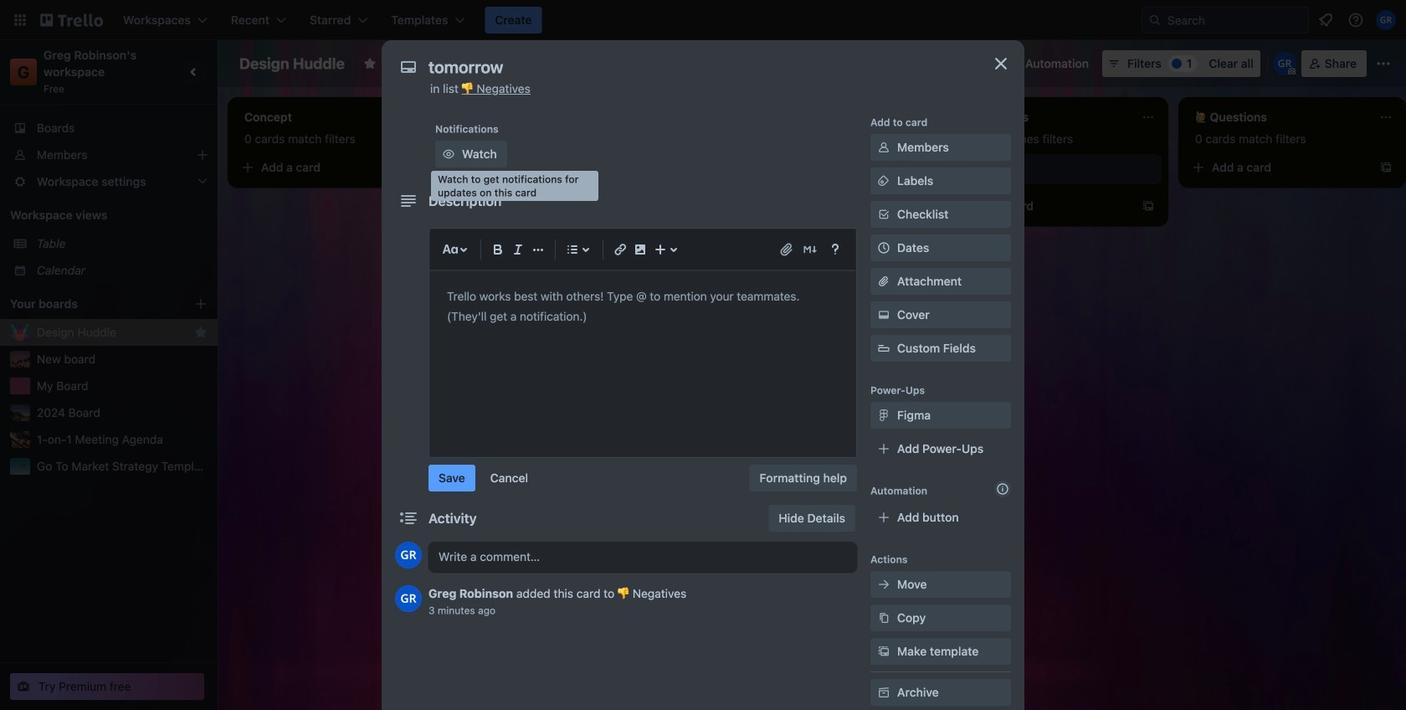 Task type: vqa. For each thing, say whether or not it's contained in the screenshot.
No visible cards. You must be added to a card for it to appear here.
no



Task type: describe. For each thing, give the bounding box(es) containing it.
image image
[[631, 239, 651, 260]]

star or unstar board image
[[363, 57, 377, 70]]

text formatting group
[[488, 239, 548, 260]]

2 horizontal spatial create from template… image
[[1142, 199, 1156, 213]]

show menu image
[[1376, 55, 1393, 72]]

0 notifications image
[[1316, 10, 1336, 30]]

1 horizontal spatial create from template… image
[[904, 161, 918, 174]]

editor toolbar
[[437, 236, 849, 263]]

open information menu image
[[1348, 12, 1365, 28]]

add board image
[[194, 297, 208, 311]]

Main content area, start typing to enter text. text field
[[447, 286, 839, 327]]

text styles image
[[440, 239, 461, 260]]

create from template… image
[[1380, 161, 1393, 174]]

link ⌘k image
[[610, 239, 631, 260]]

lists image
[[563, 239, 583, 260]]



Task type: locate. For each thing, give the bounding box(es) containing it.
0 horizontal spatial create from template… image
[[429, 161, 442, 174]]

attach and insert link image
[[779, 241, 796, 258]]

more formatting image
[[528, 239, 548, 260]]

close dialog image
[[991, 54, 1012, 74]]

your boards with 6 items element
[[10, 294, 169, 314]]

Search field
[[1162, 8, 1309, 32]]

bold ⌘b image
[[488, 239, 508, 260]]

primary element
[[0, 0, 1407, 40]]

create from template… image
[[429, 161, 442, 174], [904, 161, 918, 174], [1142, 199, 1156, 213]]

sm image
[[440, 146, 457, 162], [876, 173, 893, 189], [876, 610, 893, 626], [876, 684, 893, 701]]

None text field
[[420, 52, 973, 82]]

Board name text field
[[231, 50, 353, 77]]

greg robinson (gregrobinson96) image
[[1377, 10, 1397, 30], [1273, 52, 1297, 75], [395, 542, 422, 569], [395, 585, 422, 612]]

italic ⌘i image
[[508, 239, 528, 260]]

open help dialog image
[[826, 239, 846, 260]]

view markdown image
[[802, 241, 819, 258]]

greg robinson (gregrobinson96) image inside primary element
[[1377, 10, 1397, 30]]

starred icon image
[[194, 326, 208, 339]]

search image
[[1149, 13, 1162, 27]]

sm image
[[1002, 50, 1026, 74], [876, 139, 893, 156], [876, 306, 893, 323], [876, 407, 893, 424], [876, 576, 893, 593], [876, 643, 893, 660]]

Write a comment text field
[[429, 542, 857, 572]]



